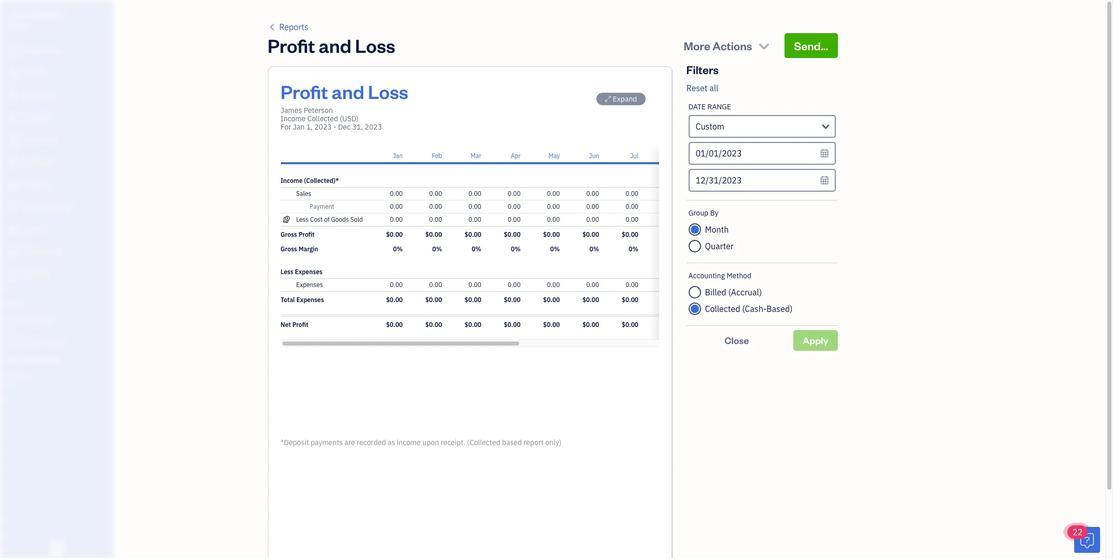 Task type: locate. For each thing, give the bounding box(es) containing it.
1 vertical spatial loss
[[368, 79, 408, 104]]

income
[[281, 114, 306, 123], [281, 177, 303, 185]]

chart image
[[7, 247, 19, 257]]

0 vertical spatial jan
[[293, 122, 305, 132]]

1 horizontal spatial jan
[[393, 152, 403, 160]]

chevronleft image
[[268, 21, 277, 33]]

estimate image
[[7, 91, 19, 101]]

accounting method option group
[[689, 284, 836, 317]]

james peterson owner
[[8, 9, 64, 29]]

and for items and services
[[25, 336, 36, 345]]

1 vertical spatial peterson
[[304, 106, 333, 115]]

1 horizontal spatial peterson
[[304, 106, 333, 115]]

less up category icon
[[281, 268, 293, 276]]

and inside 'link'
[[25, 336, 36, 345]]

6 0% from the left
[[590, 245, 599, 253]]

0 horizontal spatial peterson
[[33, 9, 64, 19]]

1 income from the top
[[281, 114, 306, 123]]

and right reports button
[[319, 33, 351, 58]]

profit inside profit and loss james peterson income collected (usd) for jan 1, 2023 - dec 31, 2023
[[281, 79, 328, 104]]

expand
[[613, 94, 637, 104]]

less left cost
[[296, 216, 309, 223]]

apps
[[8, 298, 23, 306]]

expenses down "margin" at left top
[[295, 268, 323, 276]]

collected inside accounting method option group
[[705, 304, 740, 314]]

0 horizontal spatial jan
[[293, 122, 305, 132]]

1 horizontal spatial less
[[296, 216, 309, 223]]

Start date in MM/DD/YYYY format text field
[[689, 142, 836, 165]]

more
[[684, 38, 710, 53]]

gross
[[281, 231, 297, 238], [281, 245, 297, 253]]

report
[[524, 438, 544, 447]]

0 vertical spatial james
[[8, 9, 31, 19]]

expense image
[[7, 158, 19, 168]]

loss for profit and loss
[[355, 33, 395, 58]]

james up 'owner'
[[8, 9, 31, 19]]

less
[[296, 216, 309, 223], [281, 268, 293, 276]]

reports
[[279, 22, 308, 32]]

sold
[[350, 216, 363, 223]]

0 vertical spatial income
[[281, 114, 306, 123]]

5 0% from the left
[[550, 245, 560, 253]]

and inside profit and loss james peterson income collected (usd) for jan 1, 2023 - dec 31, 2023
[[332, 79, 364, 104]]

1 horizontal spatial 2023
[[365, 122, 382, 132]]

services
[[37, 336, 62, 345]]

expenses down less expenses
[[296, 281, 323, 289]]

less expenses
[[281, 268, 323, 276]]

items
[[8, 336, 24, 345]]

by
[[710, 208, 719, 218]]

gross profit
[[281, 231, 315, 238]]

End date in MM/DD/YYYY format text field
[[689, 169, 836, 192]]

0 horizontal spatial less
[[281, 268, 293, 276]]

reset all button
[[686, 82, 719, 94]]

0 vertical spatial expenses
[[295, 268, 323, 276]]

bank connections link
[[3, 351, 111, 369]]

profit and loss james peterson income collected (usd) for jan 1, 2023 - dec 31, 2023
[[281, 79, 408, 132]]

total expenses
[[281, 296, 324, 304]]

expenses right total at the left
[[296, 296, 324, 304]]

2023 right 31,
[[365, 122, 382, 132]]

profit up 1,
[[281, 79, 328, 104]]

(accrual)
[[728, 287, 762, 297]]

2 gross from the top
[[281, 245, 297, 253]]

reset all
[[686, 83, 719, 93]]

and up (usd)
[[332, 79, 364, 104]]

2 vertical spatial and
[[25, 336, 36, 345]]

-
[[334, 122, 336, 132]]

receipt.
[[441, 438, 465, 447]]

1 vertical spatial and
[[332, 79, 364, 104]]

close
[[725, 334, 749, 346]]

2023 left -
[[314, 122, 332, 132]]

0 vertical spatial collected
[[307, 114, 338, 123]]

range
[[708, 102, 731, 111]]

income up category image
[[281, 177, 303, 185]]

8 0% from the left
[[668, 245, 678, 253]]

total
[[281, 296, 295, 304]]

2 income from the top
[[281, 177, 303, 185]]

loss
[[355, 33, 395, 58], [368, 79, 408, 104]]

freshbooks image
[[49, 542, 65, 554]]

1 vertical spatial income
[[281, 177, 303, 185]]

method
[[727, 271, 752, 280]]

1 vertical spatial collected
[[705, 304, 740, 314]]

1 vertical spatial less
[[281, 268, 293, 276]]

1,
[[306, 122, 313, 132]]

sales
[[296, 190, 311, 197]]

0 vertical spatial loss
[[355, 33, 395, 58]]

0 vertical spatial less
[[296, 216, 309, 223]]

1 gross from the top
[[281, 231, 297, 238]]

expand button
[[597, 93, 646, 105]]

0 horizontal spatial james
[[8, 9, 31, 19]]

2023
[[314, 122, 332, 132], [365, 122, 382, 132]]

0 horizontal spatial collected
[[307, 114, 338, 123]]

settings
[[8, 375, 32, 383]]

reset
[[686, 83, 708, 93]]

loss inside profit and loss james peterson income collected (usd) for jan 1, 2023 - dec 31, 2023
[[368, 79, 408, 104]]

chevrondown image
[[757, 38, 771, 53]]

mar
[[471, 152, 481, 160]]

upon
[[422, 438, 439, 447]]

send… button
[[785, 33, 838, 58]]

1 horizontal spatial james
[[281, 106, 302, 115]]

0 vertical spatial gross
[[281, 231, 297, 238]]

loss for profit and loss james peterson income collected (usd) for jan 1, 2023 - dec 31, 2023
[[368, 79, 408, 104]]

jan left feb
[[393, 152, 403, 160]]

profit up "margin" at left top
[[299, 231, 315, 238]]

31,
[[352, 122, 363, 132]]

income (collected)*
[[281, 177, 339, 185]]

0 horizontal spatial 2023
[[314, 122, 332, 132]]

collected inside profit and loss james peterson income collected (usd) for jan 1, 2023 - dec 31, 2023
[[307, 114, 338, 123]]

2 0% from the left
[[432, 245, 442, 253]]

group
[[689, 208, 709, 218]]

accounting method group
[[689, 271, 836, 317]]

margin
[[299, 245, 318, 253]]

custom
[[696, 121, 724, 132]]

collected left (usd)
[[307, 114, 338, 123]]

gross up gross margin
[[281, 231, 297, 238]]

income left 1,
[[281, 114, 306, 123]]

0%
[[393, 245, 403, 253], [432, 245, 442, 253], [472, 245, 481, 253], [511, 245, 521, 253], [550, 245, 560, 253], [590, 245, 599, 253], [629, 245, 639, 253], [668, 245, 678, 253]]

0.00
[[390, 190, 403, 197], [429, 190, 442, 197], [469, 190, 481, 197], [508, 190, 521, 197], [547, 190, 560, 197], [586, 190, 599, 197], [626, 190, 639, 197], [665, 190, 678, 197], [390, 203, 403, 210], [429, 203, 442, 210], [469, 203, 481, 210], [508, 203, 521, 210], [547, 203, 560, 210], [586, 203, 599, 210], [626, 203, 639, 210], [665, 203, 678, 210], [390, 216, 403, 223], [429, 216, 442, 223], [469, 216, 481, 223], [508, 216, 521, 223], [547, 216, 560, 223], [586, 216, 599, 223], [626, 216, 639, 223], [665, 216, 678, 223], [390, 281, 403, 289], [429, 281, 442, 289], [469, 281, 481, 289], [508, 281, 521, 289], [547, 281, 560, 289], [586, 281, 599, 289], [626, 281, 639, 289], [665, 281, 678, 289]]

collected down billed
[[705, 304, 740, 314]]

1 vertical spatial jan
[[393, 152, 403, 160]]

of
[[324, 216, 330, 223]]

2 vertical spatial expenses
[[296, 296, 324, 304]]

0 vertical spatial and
[[319, 33, 351, 58]]

1 horizontal spatial collected
[[705, 304, 740, 314]]

and right items
[[25, 336, 36, 345]]

payment image
[[7, 135, 19, 146]]

1 vertical spatial gross
[[281, 245, 297, 253]]

profit and loss
[[268, 33, 395, 58]]

0 vertical spatial peterson
[[33, 9, 64, 19]]

peterson
[[33, 9, 64, 19], [304, 106, 333, 115]]

more actions
[[684, 38, 752, 53]]

category image
[[281, 190, 292, 198]]

22 button
[[1068, 526, 1100, 553]]

jan left 1,
[[293, 122, 305, 132]]

are
[[345, 438, 355, 447]]

apps link
[[3, 293, 111, 311]]

(collected
[[467, 438, 500, 447]]

expenses
[[295, 268, 323, 276], [296, 281, 323, 289], [296, 296, 324, 304]]

1 vertical spatial james
[[281, 106, 302, 115]]

feb
[[432, 152, 442, 160]]

team members link
[[3, 313, 111, 331]]

(collected)*
[[304, 177, 339, 185]]

only)
[[545, 438, 562, 447]]

gross down "gross profit"
[[281, 245, 297, 253]]

jan
[[293, 122, 305, 132], [393, 152, 403, 160]]

may
[[549, 152, 560, 160]]

profit
[[268, 33, 315, 58], [281, 79, 328, 104], [299, 231, 315, 238], [292, 321, 308, 329]]

james up for
[[281, 106, 302, 115]]

money image
[[7, 224, 19, 235]]



Task type: vqa. For each thing, say whether or not it's contained in the screenshot.
Revenue in the top right of the page
no



Task type: describe. For each thing, give the bounding box(es) containing it.
as
[[388, 438, 395, 447]]

project image
[[7, 180, 19, 190]]

accounting method
[[689, 271, 752, 280]]

group by
[[689, 208, 719, 218]]

quarter
[[705, 241, 734, 251]]

team
[[8, 317, 24, 325]]

close button
[[686, 330, 787, 351]]

1 vertical spatial expenses
[[296, 281, 323, 289]]

settings link
[[3, 370, 111, 388]]

and for profit and loss james peterson income collected (usd) for jan 1, 2023 - dec 31, 2023
[[332, 79, 364, 104]]

billed (accrual)
[[705, 287, 762, 297]]

gross for gross margin
[[281, 245, 297, 253]]

reports button
[[268, 21, 308, 33]]

month
[[705, 224, 729, 235]]

all
[[710, 83, 719, 93]]

team members
[[8, 317, 53, 325]]

report image
[[7, 269, 19, 279]]

category image
[[281, 281, 292, 289]]

expenses for less expenses
[[295, 268, 323, 276]]

james inside james peterson owner
[[8, 9, 31, 19]]

(usd)
[[340, 114, 359, 123]]

payment
[[310, 203, 334, 210]]

payments
[[311, 438, 343, 447]]

income inside profit and loss james peterson income collected (usd) for jan 1, 2023 - dec 31, 2023
[[281, 114, 306, 123]]

client image
[[7, 68, 19, 79]]

jun
[[589, 152, 599, 160]]

bank
[[8, 356, 23, 364]]

profit down reports
[[268, 33, 315, 58]]

connections
[[24, 356, 61, 364]]

more actions button
[[674, 33, 781, 58]]

items and services
[[8, 336, 62, 345]]

filters
[[686, 62, 719, 77]]

expand image
[[605, 95, 611, 103]]

(cash-
[[742, 304, 767, 314]]

peterson inside profit and loss james peterson income collected (usd) for jan 1, 2023 - dec 31, 2023
[[304, 106, 333, 115]]

1 2023 from the left
[[314, 122, 332, 132]]

2 2023 from the left
[[365, 122, 382, 132]]

date range
[[689, 102, 731, 111]]

apr
[[511, 152, 521, 160]]

profit right the 'net'
[[292, 321, 308, 329]]

based)
[[767, 304, 793, 314]]

less for less expenses
[[281, 268, 293, 276]]

resource center badge image
[[1074, 527, 1100, 553]]

for
[[281, 122, 291, 132]]

less for less cost of goods sold
[[296, 216, 309, 223]]

owner
[[8, 21, 29, 29]]

actions
[[713, 38, 752, 53]]

4 0% from the left
[[511, 245, 521, 253]]

jan inside profit and loss james peterson income collected (usd) for jan 1, 2023 - dec 31, 2023
[[293, 122, 305, 132]]

james inside profit and loss james peterson income collected (usd) for jan 1, 2023 - dec 31, 2023
[[281, 106, 302, 115]]

invoice image
[[7, 113, 19, 123]]

main element
[[0, 0, 140, 558]]

recorded
[[357, 438, 386, 447]]

net
[[281, 321, 291, 329]]

and for profit and loss
[[319, 33, 351, 58]]

timer image
[[7, 202, 19, 212]]

Date Range field
[[689, 115, 836, 138]]

net profit
[[281, 321, 308, 329]]

collected (cash-based)
[[705, 304, 793, 314]]

*deposit payments are recorded as income upon receipt. (collected based report only)
[[281, 438, 562, 447]]

send…
[[794, 38, 828, 53]]

date
[[689, 102, 706, 111]]

jul
[[630, 152, 639, 160]]

gross for gross profit
[[281, 231, 297, 238]]

dashboard image
[[7, 46, 19, 56]]

members
[[25, 317, 53, 325]]

items and services link
[[3, 332, 111, 350]]

*deposit
[[281, 438, 309, 447]]

based
[[502, 438, 522, 447]]

goods
[[331, 216, 349, 223]]

3 0% from the left
[[472, 245, 481, 253]]

expenses for total expenses
[[296, 296, 324, 304]]

aug
[[667, 152, 678, 160]]

billed
[[705, 287, 726, 297]]

7 0% from the left
[[629, 245, 639, 253]]

1 0% from the left
[[393, 245, 403, 253]]

22
[[1073, 527, 1083, 537]]

peterson inside james peterson owner
[[33, 9, 64, 19]]

accounting
[[689, 271, 725, 280]]

income
[[397, 438, 421, 447]]

group by option group
[[689, 221, 836, 254]]

dec
[[338, 122, 351, 132]]

bank connections
[[8, 356, 61, 364]]

less cost of goods sold
[[296, 216, 363, 223]]

cost
[[310, 216, 323, 223]]

group by group
[[689, 208, 836, 254]]

gross margin
[[281, 245, 318, 253]]

date range element
[[686, 94, 838, 201]]



